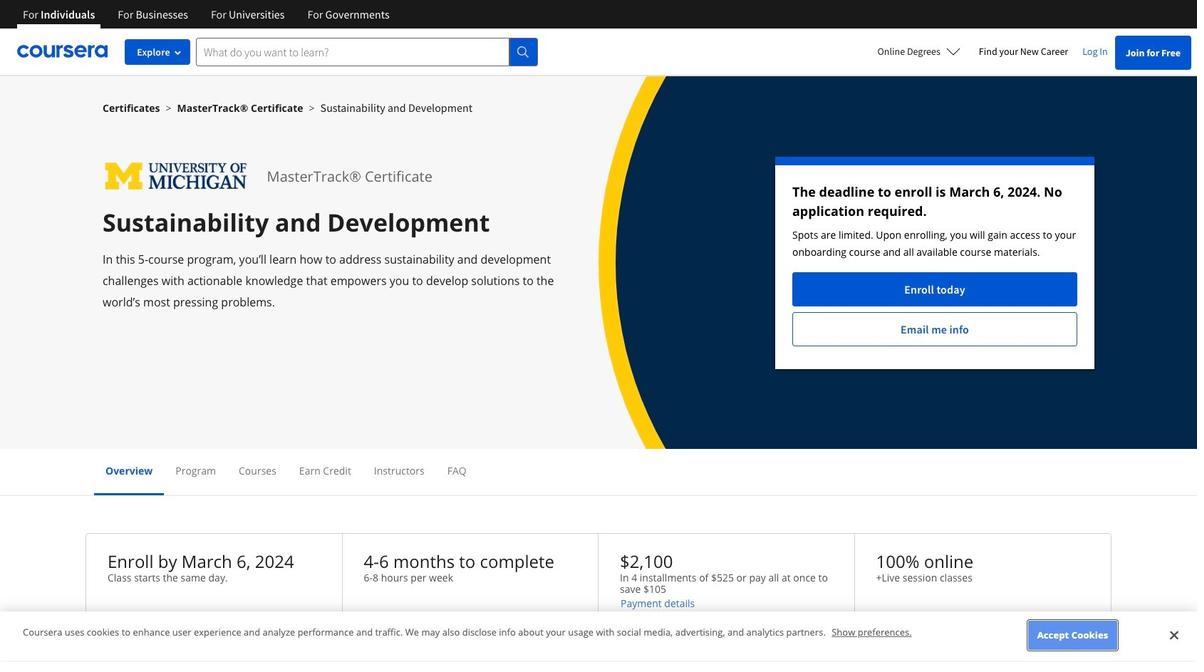Task type: describe. For each thing, give the bounding box(es) containing it.
certificate menu element
[[94, 449, 1104, 496]]

university of michigan image
[[103, 157, 250, 196]]



Task type: vqa. For each thing, say whether or not it's contained in the screenshot.
Our
no



Task type: locate. For each thing, give the bounding box(es) containing it.
coursera image
[[17, 40, 108, 63]]

None search field
[[196, 37, 538, 66]]

privacy alert dialog
[[0, 612, 1198, 662]]

banner navigation
[[11, 0, 401, 29]]

What do you want to learn? text field
[[196, 37, 510, 66]]

status
[[776, 157, 1095, 369]]



